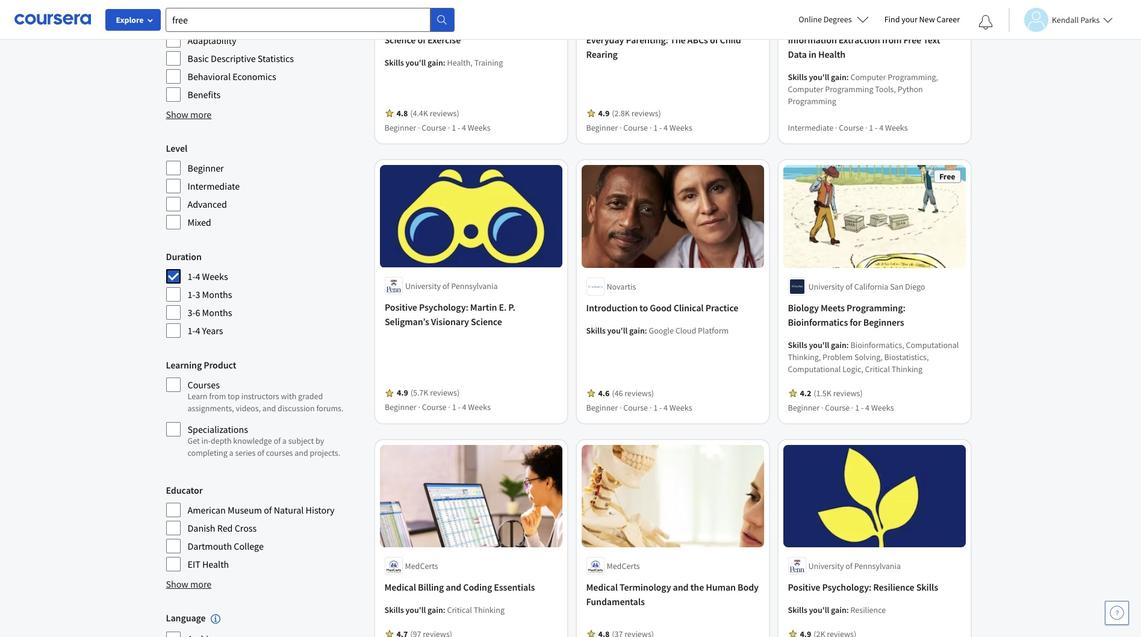 Task type: vqa. For each thing, say whether or not it's contained in the screenshot.
the top more
yes



Task type: locate. For each thing, give the bounding box(es) containing it.
1 show more button from the top
[[166, 107, 212, 122]]

1 show from the top
[[166, 108, 189, 121]]

3-
[[188, 307, 195, 319]]

0 vertical spatial 4.9
[[599, 108, 610, 119]]

1 down 4.6 (46 reviews)
[[654, 402, 658, 413]]

university of pennsylvania up positive psychology: resilience skills
[[809, 561, 901, 572]]

show more button down eit
[[166, 577, 212, 592]]

language group
[[166, 611, 363, 638]]

1 vertical spatial intermediate
[[188, 180, 240, 192]]

pennsylvania up positive psychology: resilience skills link
[[855, 561, 901, 572]]

1 vertical spatial 4.9
[[397, 388, 408, 399]]

0 vertical spatial more
[[190, 108, 212, 121]]

1 vertical spatial show more button
[[166, 577, 212, 592]]

show for benefits
[[166, 108, 189, 121]]

positive psychology: resilience skills
[[788, 582, 939, 594]]

beginner · course · 1 - 4 weeks down 4.2 (1.5k reviews)
[[788, 402, 895, 413]]

find your new career link
[[879, 12, 967, 27]]

critical down medical billing and coding essentials
[[447, 605, 472, 616]]

information extraction from free text data in health
[[788, 34, 941, 61]]

economics
[[233, 71, 276, 83]]

reviews) for biology
[[834, 388, 863, 399]]

1 vertical spatial positive
[[788, 582, 821, 594]]

1- for 1-4 weeks
[[188, 271, 195, 283]]

gain left health, on the left of page
[[428, 58, 443, 68]]

1 horizontal spatial psychology:
[[823, 582, 872, 594]]

of inside everyday parenting: the abcs of child rearing
[[710, 34, 719, 46]]

for
[[850, 316, 862, 328]]

1 horizontal spatial science
[[471, 316, 502, 328]]

show more down benefits
[[166, 108, 212, 121]]

computer up tools, at the right top
[[851, 72, 887, 83]]

1 horizontal spatial thinking
[[892, 364, 923, 375]]

psychology: inside positive psychology: martin e. p. seligman's visionary science
[[419, 302, 468, 314]]

american museum of natural history
[[188, 504, 335, 516]]

0 vertical spatial a
[[283, 436, 287, 447]]

course for 4.2 (1.5k reviews)
[[826, 402, 850, 413]]

university of colorado boulder
[[405, 14, 513, 24]]

gain down billing
[[428, 605, 443, 616]]

1 for 4.9 (5.7k reviews)
[[452, 402, 456, 413]]

thinking,
[[788, 352, 821, 363]]

medical left billing
[[385, 582, 416, 594]]

medical inside medical terminology and the human body fundamentals
[[587, 582, 618, 594]]

4.9 left (5.7k on the bottom of the page
[[397, 388, 408, 399]]

0 horizontal spatial positive
[[385, 302, 417, 314]]

:
[[443, 58, 446, 68], [847, 72, 849, 83], [645, 325, 648, 336], [847, 340, 849, 351], [443, 605, 446, 616], [847, 605, 849, 616]]

0 vertical spatial thinking
[[892, 364, 923, 375]]

skills you'll gain : google cloud platform
[[587, 325, 729, 336]]

skills you'll gain : health, training
[[385, 58, 503, 68]]

0 vertical spatial show more
[[166, 108, 212, 121]]

0 vertical spatial from
[[883, 34, 902, 46]]

critical down solving,
[[866, 364, 891, 375]]

gain down to
[[630, 325, 645, 336]]

1 horizontal spatial pennsylvania
[[855, 561, 901, 572]]

health
[[819, 48, 846, 61], [202, 559, 229, 571]]

: left google
[[645, 325, 648, 336]]

0 horizontal spatial 4.9
[[397, 388, 408, 399]]

1 down 4.8 (4.4k reviews)
[[452, 123, 456, 133]]

1 vertical spatial psychology:
[[823, 582, 872, 594]]

show down benefits
[[166, 108, 189, 121]]

diego
[[906, 281, 926, 292]]

gain down positive psychology: resilience skills
[[832, 605, 847, 616]]

1 vertical spatial pennsylvania
[[855, 561, 901, 572]]

medcerts up terminology
[[607, 561, 640, 572]]

of inside science of exercise 'link'
[[418, 34, 426, 46]]

4.9
[[599, 108, 610, 119], [397, 388, 408, 399]]

cross
[[235, 522, 257, 534]]

0 vertical spatial psychology:
[[419, 302, 468, 314]]

1 vertical spatial resilience
[[851, 605, 887, 616]]

1 vertical spatial computational
[[788, 364, 841, 375]]

courses
[[188, 379, 220, 391]]

1 horizontal spatial medcerts
[[607, 561, 640, 572]]

course for 4.8 (4.4k reviews)
[[422, 123, 447, 133]]

psychology: up visionary
[[419, 302, 468, 314]]

1 horizontal spatial university of pennsylvania
[[809, 561, 901, 572]]

1 horizontal spatial free
[[940, 171, 956, 182]]

1 skills you'll gain : from the top
[[788, 72, 851, 83]]

and down instructors
[[263, 403, 276, 414]]

university for biology meets programming: bioinformatics for beginners
[[809, 281, 844, 292]]

medcerts up billing
[[405, 561, 438, 572]]

health inside information extraction from free text data in health
[[819, 48, 846, 61]]

positive psychology: martin e. p. seligman's visionary science
[[385, 302, 515, 328]]

essentials
[[494, 582, 535, 594]]

online
[[799, 14, 822, 25]]

discussion
[[278, 403, 315, 414]]

intermediate inside the level group
[[188, 180, 240, 192]]

of left the natural
[[264, 504, 272, 516]]

0 horizontal spatial computer
[[788, 84, 824, 95]]

course down 4.6 (46 reviews)
[[624, 402, 648, 413]]

0 vertical spatial programming
[[826, 84, 874, 95]]

in
[[809, 48, 817, 61]]

p.
[[508, 302, 515, 314]]

beginner up advanced
[[188, 162, 224, 174]]

0 vertical spatial pennsylvania
[[451, 281, 498, 292]]

california
[[855, 281, 889, 292]]

beginner · course · 1 - 4 weeks down the 4.9 (5.7k reviews)
[[385, 402, 491, 413]]

1 horizontal spatial a
[[283, 436, 287, 447]]

medcerts
[[405, 561, 438, 572], [607, 561, 640, 572]]

and down subject
[[295, 448, 308, 459]]

0 horizontal spatial intermediate
[[188, 180, 240, 192]]

and
[[263, 403, 276, 414], [295, 448, 308, 459], [446, 582, 462, 594], [673, 582, 689, 594]]

science down martin
[[471, 316, 502, 328]]

6
[[195, 307, 200, 319]]

more down benefits
[[190, 108, 212, 121]]

of right abcs
[[710, 34, 719, 46]]

show more button down benefits
[[166, 107, 212, 122]]

1 medcerts from the left
[[405, 561, 438, 572]]

from down 'find'
[[883, 34, 902, 46]]

4.9 left (2.8k on the top
[[599, 108, 610, 119]]

of up positive psychology: martin e. p. seligman's visionary science
[[442, 281, 449, 292]]

health down the "dartmouth"
[[202, 559, 229, 571]]

2 medical from the left
[[587, 582, 618, 594]]

science
[[385, 34, 416, 46], [471, 316, 502, 328]]

1- up the 3-
[[188, 289, 195, 301]]

1 horizontal spatial health
[[819, 48, 846, 61]]

show more button
[[166, 107, 212, 122], [166, 577, 212, 592]]

you'll up thinking,
[[810, 340, 830, 351]]

medical up fundamentals
[[587, 582, 618, 594]]

critical
[[866, 364, 891, 375], [447, 605, 472, 616]]

programming left tools, at the right top
[[826, 84, 874, 95]]

instructors
[[241, 391, 279, 402]]

of
[[442, 14, 449, 24], [846, 14, 853, 24], [418, 34, 426, 46], [710, 34, 719, 46], [442, 281, 449, 292], [846, 281, 853, 292], [274, 436, 281, 447], [257, 448, 264, 459], [264, 504, 272, 516], [846, 561, 853, 572]]

1 down 4.9 (2.8k reviews)
[[654, 123, 658, 133]]

from up the assignments,
[[209, 391, 226, 402]]

positive up seligman's
[[385, 302, 417, 314]]

2 vertical spatial 1-
[[188, 325, 195, 337]]

google
[[649, 325, 674, 336]]

beginner for 4.2 (1.5k reviews)
[[788, 402, 820, 413]]

1- down the 3-
[[188, 325, 195, 337]]

science of exercise link
[[385, 33, 558, 47]]

exercise
[[428, 34, 461, 46]]

educator
[[166, 484, 203, 497]]

gain for positive psychology: resilience skills
[[832, 605, 847, 616]]

beginner · course · 1 - 4 weeks down 4.8 (4.4k reviews)
[[385, 123, 491, 133]]

None search field
[[166, 8, 455, 32]]

show for eit health
[[166, 578, 189, 591]]

show more down eit
[[166, 578, 212, 591]]

1 more from the top
[[190, 108, 212, 121]]

everyday parenting: the abcs of child rearing
[[587, 34, 742, 61]]

reviews) for introduction
[[625, 388, 654, 399]]

by
[[316, 436, 324, 447]]

university for science of exercise
[[405, 14, 441, 24]]

4
[[462, 123, 466, 133], [664, 123, 668, 133], [880, 123, 884, 133], [195, 271, 200, 283], [195, 325, 200, 337], [462, 402, 466, 413], [664, 402, 668, 413], [866, 402, 870, 413]]

0 horizontal spatial a
[[229, 448, 234, 459]]

intermediate for intermediate
[[188, 180, 240, 192]]

to
[[640, 302, 648, 314]]

positive
[[385, 302, 417, 314], [788, 582, 821, 594]]

a up courses
[[283, 436, 287, 447]]

courses
[[266, 448, 293, 459]]

medical for medical billing and coding essentials
[[385, 582, 416, 594]]

0 horizontal spatial health
[[202, 559, 229, 571]]

2 more from the top
[[190, 578, 212, 591]]

0 vertical spatial months
[[202, 289, 232, 301]]

terminology
[[620, 582, 672, 594]]

health,
[[447, 58, 473, 68]]

: down positive psychology: resilience skills
[[847, 605, 849, 616]]

and inside learn from top instructors with graded assignments, videos, and discussion forums.
[[263, 403, 276, 414]]

0 horizontal spatial medical
[[385, 582, 416, 594]]

from inside learn from top instructors with graded assignments, videos, and discussion forums.
[[209, 391, 226, 402]]

1 vertical spatial critical
[[447, 605, 472, 616]]

: for positive psychology: resilience skills
[[847, 605, 849, 616]]

1 horizontal spatial critical
[[866, 364, 891, 375]]

weeks for 4.8 (4.4k reviews)
[[468, 123, 491, 133]]

0 vertical spatial computational
[[907, 340, 960, 351]]

your
[[902, 14, 918, 25]]

intermediate for intermediate · course · 1 - 4 weeks
[[788, 123, 834, 133]]

0 horizontal spatial pennsylvania
[[451, 281, 498, 292]]

mixed
[[188, 216, 211, 228]]

1 horizontal spatial medical
[[587, 582, 618, 594]]

3 1- from the top
[[188, 325, 195, 337]]

1 months from the top
[[202, 289, 232, 301]]

medical terminology and the human body fundamentals link
[[587, 580, 760, 609]]

: down information extraction from free text data in health in the right of the page
[[847, 72, 849, 83]]

beginner · course · 1 - 4 weeks for biology
[[788, 402, 895, 413]]

you'll for medical billing and coding essentials
[[406, 605, 426, 616]]

weeks for 4.6 (46 reviews)
[[670, 402, 693, 413]]

0 vertical spatial computer
[[851, 72, 887, 83]]

1 horizontal spatial intermediate
[[788, 123, 834, 133]]

duration group
[[166, 249, 363, 339]]

you'll down positive psychology: resilience skills
[[810, 605, 830, 616]]

more down eit
[[190, 578, 212, 591]]

text
[[924, 34, 941, 46]]

skills inside positive psychology: resilience skills link
[[917, 582, 939, 594]]

science inside 'link'
[[385, 34, 416, 46]]

1 1- from the top
[[188, 271, 195, 283]]

2 months from the top
[[202, 307, 232, 319]]

top
[[228, 391, 240, 402]]

1 horizontal spatial 4.9
[[599, 108, 610, 119]]

you'll down the science of exercise
[[406, 58, 426, 68]]

skills you'll gain : down in
[[788, 72, 851, 83]]

1 for 4.6 (46 reviews)
[[654, 402, 658, 413]]

you'll for science of exercise
[[406, 58, 426, 68]]

course down 4.2 (1.5k reviews)
[[826, 402, 850, 413]]

thinking inside the "bioinformatics, computational thinking, problem solving, biostatistics, computational logic, critical thinking"
[[892, 364, 923, 375]]

- for 4.6 (46 reviews)
[[660, 402, 662, 413]]

- for 4.9 (5.7k reviews)
[[458, 402, 461, 413]]

1 vertical spatial skills you'll gain :
[[788, 340, 851, 351]]

find
[[885, 14, 900, 25]]

1 vertical spatial show
[[166, 578, 189, 591]]

beginner down (2.8k on the top
[[587, 123, 618, 133]]

1 horizontal spatial positive
[[788, 582, 821, 594]]

0 horizontal spatial medcerts
[[405, 561, 438, 572]]

thinking down biostatistics,
[[892, 364, 923, 375]]

1 vertical spatial more
[[190, 578, 212, 591]]

0 horizontal spatial thinking
[[474, 605, 505, 616]]

2 show from the top
[[166, 578, 189, 591]]

beginner for 4.9 (5.7k reviews)
[[385, 402, 416, 413]]

0 vertical spatial science
[[385, 34, 416, 46]]

computer down in
[[788, 84, 824, 95]]

0 vertical spatial 1-
[[188, 271, 195, 283]]

1 vertical spatial science
[[471, 316, 502, 328]]

of up exercise on the top left
[[442, 14, 449, 24]]

0 horizontal spatial critical
[[447, 605, 472, 616]]

reviews) right (2.8k on the top
[[632, 108, 661, 119]]

thinking down coding
[[474, 605, 505, 616]]

positive for positive psychology: resilience skills
[[788, 582, 821, 594]]

0 horizontal spatial psychology:
[[419, 302, 468, 314]]

1 horizontal spatial computational
[[907, 340, 960, 351]]

museum
[[228, 504, 262, 516]]

years
[[202, 325, 223, 337]]

- for 4.8 (4.4k reviews)
[[458, 123, 461, 133]]

bioinformatics,
[[851, 340, 905, 351]]

specializations
[[188, 424, 248, 436]]

videos,
[[236, 403, 261, 414]]

reviews) down logic,
[[834, 388, 863, 399]]

course down "computer programming, computer programming tools, python programming"
[[840, 123, 864, 133]]

reviews) right (46
[[625, 388, 654, 399]]

science inside positive psychology: martin e. p. seligman's visionary science
[[471, 316, 502, 328]]

1 show more from the top
[[166, 108, 212, 121]]

2 medcerts from the left
[[607, 561, 640, 572]]

university of pennsylvania up positive psychology: martin e. p. seligman's visionary science
[[405, 281, 498, 292]]

psychology: for resilience
[[823, 582, 872, 594]]

1 medical from the left
[[385, 582, 416, 594]]

0 vertical spatial university of pennsylvania
[[405, 281, 498, 292]]

of left exercise on the top left
[[418, 34, 426, 46]]

beginner down 4.8
[[385, 123, 416, 133]]

2 show more from the top
[[166, 578, 212, 591]]

dartmouth
[[188, 541, 232, 553]]

1 vertical spatial computer
[[788, 84, 824, 95]]

medical
[[385, 582, 416, 594], [587, 582, 618, 594]]

0 horizontal spatial from
[[209, 391, 226, 402]]

0 horizontal spatial free
[[904, 34, 922, 46]]

product
[[204, 359, 236, 371]]

of down knowledge
[[257, 448, 264, 459]]

eit health
[[188, 559, 229, 571]]

0 vertical spatial show more button
[[166, 107, 212, 122]]

beginner down 4.2
[[788, 402, 820, 413]]

3-6 months
[[188, 307, 232, 319]]

computational down thinking,
[[788, 364, 841, 375]]

0 horizontal spatial university of pennsylvania
[[405, 281, 498, 292]]

0 vertical spatial health
[[819, 48, 846, 61]]

0 vertical spatial critical
[[866, 364, 891, 375]]

show notifications image
[[979, 15, 994, 30]]

skills you'll gain : critical thinking
[[385, 605, 505, 616]]

months right 3
[[202, 289, 232, 301]]

show down eit
[[166, 578, 189, 591]]

2 skills you'll gain : from the top
[[788, 340, 851, 351]]

0 vertical spatial free
[[904, 34, 922, 46]]

1 for 4.2 (1.5k reviews)
[[856, 402, 860, 413]]

and inside the get in-depth knowledge of a subject by completing a series of courses and projects.
[[295, 448, 308, 459]]

0 horizontal spatial science
[[385, 34, 416, 46]]

1 vertical spatial health
[[202, 559, 229, 571]]

reviews)
[[430, 108, 460, 119], [632, 108, 661, 119], [430, 388, 460, 399], [625, 388, 654, 399], [834, 388, 863, 399]]

1 horizontal spatial from
[[883, 34, 902, 46]]

positive inside positive psychology: martin e. p. seligman's visionary science
[[385, 302, 417, 314]]

advanced
[[188, 198, 227, 210]]

: down billing
[[443, 605, 446, 616]]

1 vertical spatial months
[[202, 307, 232, 319]]

reviews) right '(4.4k'
[[430, 108, 460, 119]]

you'll down introduction
[[608, 325, 628, 336]]

positive up skills you'll gain : resilience
[[788, 582, 821, 594]]

language
[[166, 612, 206, 624]]

body
[[738, 582, 759, 594]]

university of pennsylvania for resilience
[[809, 561, 901, 572]]

history
[[306, 504, 335, 516]]

1- up 3
[[188, 271, 195, 283]]

1 vertical spatial from
[[209, 391, 226, 402]]

1 vertical spatial show more
[[166, 578, 212, 591]]

gain
[[428, 58, 443, 68], [832, 72, 847, 83], [630, 325, 645, 336], [832, 340, 847, 351], [428, 605, 443, 616], [832, 605, 847, 616]]

- for 4.9 (2.8k reviews)
[[660, 123, 662, 133]]

show more for eit health
[[166, 578, 212, 591]]

1 vertical spatial university of pennsylvania
[[809, 561, 901, 572]]

1 horizontal spatial computer
[[851, 72, 887, 83]]

1 down the 4.9 (5.7k reviews)
[[452, 402, 456, 413]]

(46
[[612, 388, 623, 399]]

0 vertical spatial positive
[[385, 302, 417, 314]]

explore
[[116, 14, 144, 25]]

2 show more button from the top
[[166, 577, 212, 592]]

coursera image
[[14, 10, 91, 29]]

medical for medical terminology and the human body fundamentals
[[587, 582, 618, 594]]

0 vertical spatial skills you'll gain :
[[788, 72, 851, 83]]

introduction
[[587, 302, 638, 314]]

beginner down (5.7k on the bottom of the page
[[385, 402, 416, 413]]

learning
[[166, 359, 202, 371]]

skills you'll gain : for biology
[[788, 340, 851, 351]]

reviews) right (5.7k on the bottom of the page
[[430, 388, 460, 399]]

1-4 years
[[188, 325, 223, 337]]

1 down 4.2 (1.5k reviews)
[[856, 402, 860, 413]]

pennsylvania up martin
[[451, 281, 498, 292]]

health right in
[[819, 48, 846, 61]]

beginner · course · 1 - 4 weeks down 4.6 (46 reviews)
[[587, 402, 693, 413]]

skills
[[166, 14, 188, 27], [385, 58, 404, 68], [788, 72, 808, 83], [587, 325, 606, 336], [788, 340, 808, 351], [917, 582, 939, 594], [385, 605, 404, 616], [788, 605, 808, 616]]

medcerts for terminology
[[607, 561, 640, 572]]

you'll down billing
[[406, 605, 426, 616]]

visionary
[[431, 316, 469, 328]]

pennsylvania
[[451, 281, 498, 292], [855, 561, 901, 572]]

and left "the"
[[673, 582, 689, 594]]

0 vertical spatial show
[[166, 108, 189, 121]]

show more button for benefits
[[166, 107, 212, 122]]

descriptive
[[211, 52, 256, 64]]

2 1- from the top
[[188, 289, 195, 301]]

human
[[706, 582, 736, 594]]

eit
[[188, 559, 200, 571]]

0 vertical spatial intermediate
[[788, 123, 834, 133]]

course down 4.9 (2.8k reviews)
[[624, 123, 648, 133]]

help center image
[[1111, 606, 1125, 621]]

skills you'll gain : up thinking,
[[788, 340, 851, 351]]

- for 4.2 (1.5k reviews)
[[862, 402, 864, 413]]

science left exercise on the top left
[[385, 34, 416, 46]]

1 vertical spatial 1-
[[188, 289, 195, 301]]

programming up intermediate · course · 1 - 4 weeks
[[788, 96, 837, 107]]

knowledge
[[233, 436, 272, 447]]

course down the 4.9 (5.7k reviews)
[[422, 402, 447, 413]]

course down 4.8 (4.4k reviews)
[[422, 123, 447, 133]]



Task type: describe. For each thing, give the bounding box(es) containing it.
information about this filter group image
[[211, 615, 220, 624]]

1 down "computer programming, computer programming tools, python programming"
[[870, 123, 874, 133]]

4.9 (5.7k reviews)
[[397, 388, 460, 399]]

pennsylvania for martin
[[451, 281, 498, 292]]

the
[[671, 34, 686, 46]]

forums.
[[317, 403, 344, 414]]

seligman's
[[385, 316, 429, 328]]

e.
[[499, 302, 507, 314]]

parenting:
[[626, 34, 669, 46]]

weeks for 4.9 (2.8k reviews)
[[670, 123, 693, 133]]

1-4 weeks
[[188, 271, 228, 283]]

more for eit health
[[190, 578, 212, 591]]

4.9 for everyday parenting: the abcs of child rearing
[[599, 108, 610, 119]]

pennsylvania for resilience
[[855, 561, 901, 572]]

logic,
[[843, 364, 864, 375]]

university for positive psychology: martin e. p. seligman's visionary science
[[405, 281, 441, 292]]

1 for 4.8 (4.4k reviews)
[[452, 123, 456, 133]]

parks
[[1081, 14, 1101, 25]]

san
[[891, 281, 904, 292]]

show more for benefits
[[166, 108, 212, 121]]

reviews) for science
[[430, 108, 460, 119]]

good
[[650, 302, 672, 314]]

programming,
[[888, 72, 939, 83]]

information extraction from free text data in health link
[[788, 33, 961, 62]]

new
[[920, 14, 936, 25]]

1- for 1-4 years
[[188, 325, 195, 337]]

beginner for 4.9 (2.8k reviews)
[[587, 123, 618, 133]]

positive for positive psychology: martin e. p. seligman's visionary science
[[385, 302, 417, 314]]

you'll for introduction to good clinical practice
[[608, 325, 628, 336]]

medcerts for billing
[[405, 561, 438, 572]]

of left the michigan
[[846, 14, 853, 24]]

bioinformatics
[[788, 316, 849, 328]]

introduction to good clinical practice link
[[587, 301, 760, 315]]

colorado
[[451, 14, 484, 24]]

weeks inside duration group
[[202, 271, 228, 283]]

and right billing
[[446, 582, 462, 594]]

months for 1-3 months
[[202, 289, 232, 301]]

level group
[[166, 141, 363, 230]]

4.9 for positive psychology: martin e. p. seligman's visionary science
[[397, 388, 408, 399]]

: for science of exercise
[[443, 58, 446, 68]]

course for 4.9 (2.8k reviews)
[[624, 123, 648, 133]]

university of california san diego
[[809, 281, 926, 292]]

of up courses
[[274, 436, 281, 447]]

find your new career
[[885, 14, 960, 25]]

of left california
[[846, 281, 853, 292]]

you'll down in
[[810, 72, 830, 83]]

child
[[720, 34, 742, 46]]

university for positive psychology: resilience skills
[[809, 561, 844, 572]]

biology
[[788, 302, 819, 314]]

1 vertical spatial a
[[229, 448, 234, 459]]

cloud
[[676, 325, 697, 336]]

skills you'll gain : for information
[[788, 72, 851, 83]]

you'll for positive psychology: resilience skills
[[810, 605, 830, 616]]

gain down information extraction from free text data in health in the right of the page
[[832, 72, 847, 83]]

(4.4k
[[410, 108, 428, 119]]

0 vertical spatial resilience
[[874, 582, 915, 594]]

beginner for 4.8 (4.4k reviews)
[[385, 123, 416, 133]]

college
[[234, 541, 264, 553]]

novartis
[[607, 281, 636, 292]]

1 vertical spatial free
[[940, 171, 956, 182]]

4.2 (1.5k reviews)
[[801, 388, 863, 399]]

tools,
[[876, 84, 897, 95]]

practice
[[706, 302, 739, 314]]

positive psychology: martin e. p. seligman's visionary science link
[[385, 301, 558, 330]]

educator group
[[166, 483, 363, 572]]

1 vertical spatial thinking
[[474, 605, 505, 616]]

show more button for eit health
[[166, 577, 212, 592]]

subject
[[288, 436, 314, 447]]

beginner for 4.6 (46 reviews)
[[587, 402, 618, 413]]

4.2
[[801, 388, 812, 399]]

1 for 4.9 (2.8k reviews)
[[654, 123, 658, 133]]

everyday
[[587, 34, 624, 46]]

learning product group
[[166, 358, 363, 464]]

4.6 (46 reviews)
[[599, 388, 654, 399]]

0 horizontal spatial computational
[[788, 364, 841, 375]]

online degrees
[[799, 14, 852, 25]]

gain for medical billing and coding essentials
[[428, 605, 443, 616]]

(1.5k
[[814, 388, 832, 399]]

beginner · course · 1 - 4 weeks for introduction
[[587, 402, 693, 413]]

university for information extraction from free text data in health
[[809, 14, 844, 24]]

4.8 (4.4k reviews)
[[397, 108, 460, 119]]

more for benefits
[[190, 108, 212, 121]]

gain for introduction to good clinical practice
[[630, 325, 645, 336]]

projects.
[[310, 448, 341, 459]]

american
[[188, 504, 226, 516]]

kendall parks button
[[1009, 8, 1114, 32]]

health inside "educator" group
[[202, 559, 229, 571]]

: for introduction to good clinical practice
[[645, 325, 648, 336]]

critical inside the "bioinformatics, computational thinking, problem solving, biostatistics, computational logic, critical thinking"
[[866, 364, 891, 375]]

danish
[[188, 522, 215, 534]]

course for 4.9 (5.7k reviews)
[[422, 402, 447, 413]]

What do you want to learn? text field
[[166, 8, 431, 32]]

beginner · course · 1 - 4 weeks for science
[[385, 123, 491, 133]]

learning product
[[166, 359, 236, 371]]

skills inside skills group
[[166, 14, 188, 27]]

learn
[[188, 391, 208, 402]]

university of michigan
[[809, 14, 887, 24]]

months for 3-6 months
[[202, 307, 232, 319]]

beginner inside the level group
[[188, 162, 224, 174]]

meets
[[821, 302, 845, 314]]

gain for science of exercise
[[428, 58, 443, 68]]

clinical
[[674, 302, 704, 314]]

beginner · course · 1 - 4 weeks down 4.9 (2.8k reviews)
[[587, 123, 693, 133]]

rearing
[[587, 48, 618, 61]]

python
[[898, 84, 924, 95]]

coding
[[464, 582, 492, 594]]

university of pennsylvania for martin
[[405, 281, 498, 292]]

in-
[[202, 436, 211, 447]]

: for medical billing and coding essentials
[[443, 605, 446, 616]]

1- for 1-3 months
[[188, 289, 195, 301]]

course for 4.6 (46 reviews)
[[624, 402, 648, 413]]

benefits
[[188, 89, 221, 101]]

from inside information extraction from free text data in health
[[883, 34, 902, 46]]

and inside medical terminology and the human body fundamentals
[[673, 582, 689, 594]]

medical terminology and the human body fundamentals
[[587, 582, 759, 608]]

positive psychology: resilience skills link
[[788, 580, 961, 595]]

weeks for 4.9 (5.7k reviews)
[[468, 402, 491, 413]]

information
[[788, 34, 837, 46]]

weeks for 4.2 (1.5k reviews)
[[872, 402, 895, 413]]

depth
[[211, 436, 232, 447]]

kendall parks
[[1053, 14, 1101, 25]]

psychology: for martin
[[419, 302, 468, 314]]

the
[[691, 582, 704, 594]]

of up positive psychology: resilience skills
[[846, 561, 853, 572]]

beginners
[[864, 316, 905, 328]]

extraction
[[839, 34, 881, 46]]

4.8
[[397, 108, 408, 119]]

medical billing and coding essentials link
[[385, 580, 558, 595]]

assignments,
[[188, 403, 234, 414]]

programming:
[[847, 302, 906, 314]]

intermediate · course · 1 - 4 weeks
[[788, 123, 908, 133]]

graded
[[298, 391, 323, 402]]

kendall
[[1053, 14, 1080, 25]]

behavioral economics
[[188, 71, 276, 83]]

completing
[[188, 448, 228, 459]]

training
[[475, 58, 503, 68]]

free inside information extraction from free text data in health
[[904, 34, 922, 46]]

1 vertical spatial programming
[[788, 96, 837, 107]]

fundamentals
[[587, 596, 645, 608]]

: up problem
[[847, 340, 849, 351]]

skills group
[[166, 13, 363, 102]]

biology meets programming: bioinformatics for beginners
[[788, 302, 906, 328]]

of inside "educator" group
[[264, 504, 272, 516]]

(5.7k
[[410, 388, 428, 399]]

basic descriptive statistics
[[188, 52, 294, 64]]

statistics
[[258, 52, 294, 64]]

4.6
[[599, 388, 610, 399]]

gain up problem
[[832, 340, 847, 351]]



